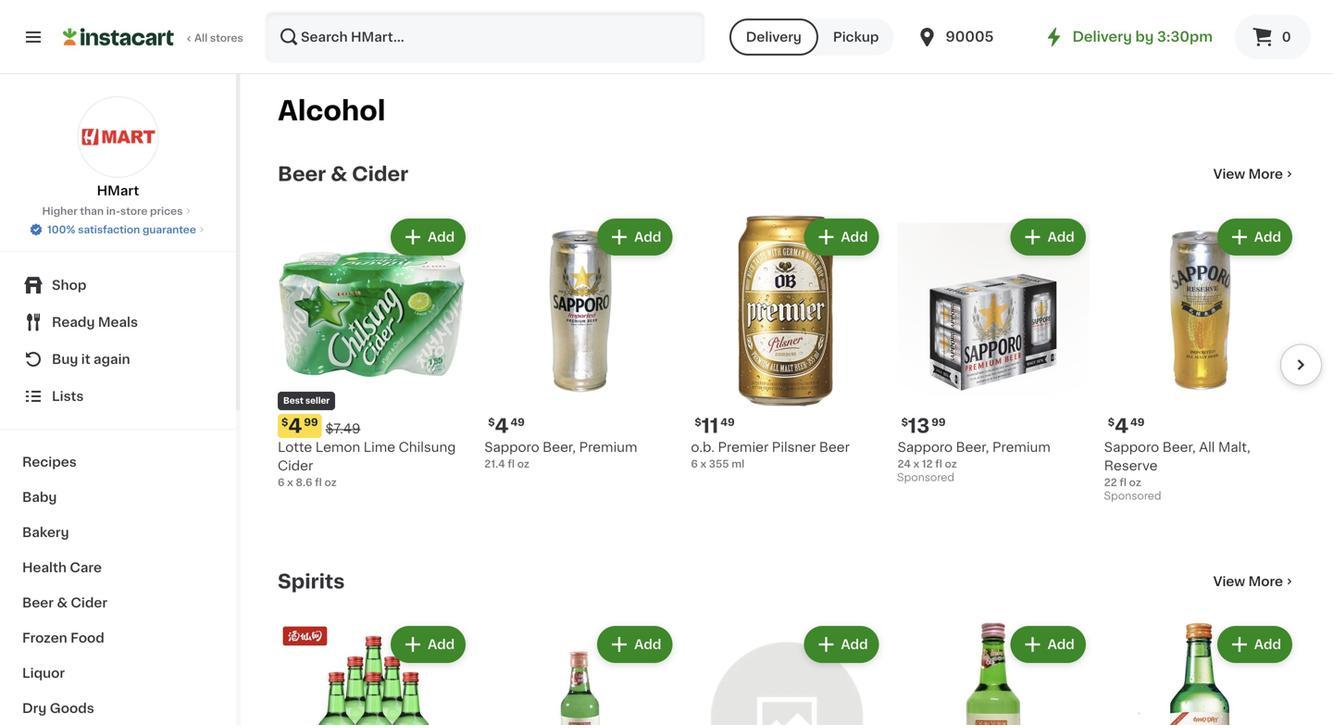Task type: vqa. For each thing, say whether or not it's contained in the screenshot.
middle Sapporo
yes



Task type: locate. For each thing, give the bounding box(es) containing it.
stores
[[210, 33, 243, 43]]

beer & cider link
[[278, 163, 409, 185], [11, 585, 225, 621]]

sapporo inside sapporo beer, all malt, reserve 22 fl oz
[[1105, 441, 1160, 454]]

fl inside sapporo beer, premium 21.4 fl oz
[[508, 459, 515, 469]]

6 inside o.b. premier pilsner beer 6 x 355 ml
[[691, 459, 698, 469]]

2 horizontal spatial beer
[[820, 441, 850, 454]]

prices
[[150, 206, 183, 216]]

than
[[80, 206, 104, 216]]

$ 4 49 up reserve on the right bottom
[[1109, 417, 1145, 436]]

0 horizontal spatial 4
[[288, 417, 302, 436]]

oz right '12'
[[945, 459, 958, 469]]

cider down alcohol
[[352, 164, 409, 184]]

&
[[331, 164, 347, 184], [57, 597, 68, 610]]

beer & cider link down alcohol
[[278, 163, 409, 185]]

24
[[898, 459, 911, 469]]

1 horizontal spatial sponsored badge image
[[1105, 492, 1161, 502]]

0 horizontal spatial x
[[287, 478, 293, 488]]

2 99 from the left
[[932, 417, 946, 428]]

2 $ from the left
[[695, 417, 702, 428]]

2 horizontal spatial 4
[[1115, 417, 1129, 436]]

0 vertical spatial view more link
[[1214, 165, 1297, 183]]

0 horizontal spatial $ 4 49
[[488, 417, 525, 436]]

49 right 11
[[721, 417, 735, 428]]

$
[[282, 417, 288, 428], [695, 417, 702, 428], [488, 417, 495, 428], [902, 417, 909, 428], [1109, 417, 1115, 428]]

oz
[[518, 459, 530, 469], [945, 459, 958, 469], [325, 478, 337, 488], [1130, 478, 1142, 488]]

2 more from the top
[[1249, 575, 1284, 588]]

guarantee
[[143, 225, 196, 235]]

2 4 from the left
[[495, 417, 509, 436]]

liquor link
[[11, 656, 225, 691]]

5 $ from the left
[[1109, 417, 1115, 428]]

recipes
[[22, 456, 77, 469]]

oz right 21.4
[[518, 459, 530, 469]]

1 horizontal spatial sapporo
[[898, 441, 953, 454]]

all left malt,
[[1200, 441, 1216, 454]]

2 horizontal spatial beer,
[[1163, 441, 1196, 454]]

x left 8.6
[[287, 478, 293, 488]]

1 view more link from the top
[[1214, 165, 1297, 183]]

all
[[195, 33, 208, 43], [1200, 441, 1216, 454]]

0 vertical spatial view
[[1214, 168, 1246, 181]]

$ inside $ 13 99
[[902, 417, 909, 428]]

oz inside $ 4 99 $7.49 lotte lemon lime chilsung cider 6 x 8.6 fl oz
[[325, 478, 337, 488]]

1 vertical spatial beer & cider link
[[11, 585, 225, 621]]

beer, for x
[[956, 441, 990, 454]]

fl right 21.4
[[508, 459, 515, 469]]

premium for 13
[[993, 441, 1051, 454]]

$ 4 49 up 21.4
[[488, 417, 525, 436]]

4 $ from the left
[[902, 417, 909, 428]]

0 horizontal spatial 6
[[278, 478, 285, 488]]

49 up sapporo beer, premium 21.4 fl oz
[[511, 417, 525, 428]]

1 vertical spatial more
[[1249, 575, 1284, 588]]

0 horizontal spatial cider
[[71, 597, 107, 610]]

3 $ from the left
[[488, 417, 495, 428]]

6 down o.b.
[[691, 459, 698, 469]]

shop link
[[11, 267, 225, 304]]

beer, inside sapporo beer, premium 21.4 fl oz
[[543, 441, 576, 454]]

& down alcohol
[[331, 164, 347, 184]]

1 vertical spatial 6
[[278, 478, 285, 488]]

2 vertical spatial beer
[[22, 597, 54, 610]]

1 horizontal spatial x
[[701, 459, 707, 469]]

view more link
[[1214, 165, 1297, 183], [1214, 572, 1297, 591]]

1 horizontal spatial premium
[[993, 441, 1051, 454]]

sapporo up 21.4
[[485, 441, 540, 454]]

beer & cider link up food
[[11, 585, 225, 621]]

beer & cider down alcohol
[[278, 164, 409, 184]]

2 vertical spatial cider
[[71, 597, 107, 610]]

meals
[[98, 316, 138, 329]]

oz down reserve on the right bottom
[[1130, 478, 1142, 488]]

1 horizontal spatial beer & cider
[[278, 164, 409, 184]]

2 view from the top
[[1214, 575, 1246, 588]]

hmart
[[97, 184, 139, 197]]

2 sapporo from the left
[[898, 441, 953, 454]]

fl inside sapporo beer, premium 24 x 12 fl oz
[[936, 459, 943, 469]]

beer inside o.b. premier pilsner beer 6 x 355 ml
[[820, 441, 850, 454]]

99 inside $ 4 99 $7.49 lotte lemon lime chilsung cider 6 x 8.6 fl oz
[[304, 417, 318, 428]]

store
[[120, 206, 148, 216]]

health care
[[22, 561, 102, 574]]

beer
[[278, 164, 326, 184], [820, 441, 850, 454], [22, 597, 54, 610]]

4 up lotte
[[288, 417, 302, 436]]

sponsored badge image
[[898, 473, 954, 484], [1105, 492, 1161, 502]]

x inside o.b. premier pilsner beer 6 x 355 ml
[[701, 459, 707, 469]]

fl right '12'
[[936, 459, 943, 469]]

$ down best
[[282, 417, 288, 428]]

2 horizontal spatial 49
[[1131, 417, 1145, 428]]

1 horizontal spatial 6
[[691, 459, 698, 469]]

it
[[81, 353, 90, 366]]

1 horizontal spatial cider
[[278, 460, 313, 473]]

sapporo up reserve on the right bottom
[[1105, 441, 1160, 454]]

3 49 from the left
[[1131, 417, 1145, 428]]

ready meals
[[52, 316, 138, 329]]

beer & cider
[[278, 164, 409, 184], [22, 597, 107, 610]]

2 view more from the top
[[1214, 575, 1284, 588]]

1 49 from the left
[[721, 417, 735, 428]]

99 down best seller
[[304, 417, 318, 428]]

premier
[[718, 441, 769, 454]]

1 beer, from the left
[[543, 441, 576, 454]]

x inside $ 4 99 $7.49 lotte lemon lime chilsung cider 6 x 8.6 fl oz
[[287, 478, 293, 488]]

2 view more link from the top
[[1214, 572, 1297, 591]]

health care link
[[11, 550, 225, 585]]

4 up 21.4
[[495, 417, 509, 436]]

lemon
[[316, 441, 361, 454]]

1 horizontal spatial beer,
[[956, 441, 990, 454]]

$ up o.b.
[[695, 417, 702, 428]]

delivery left the by
[[1073, 30, 1133, 44]]

in-
[[106, 206, 120, 216]]

21.4
[[485, 459, 506, 469]]

ready
[[52, 316, 95, 329]]

add
[[428, 231, 455, 244], [635, 231, 662, 244], [841, 231, 869, 244], [1048, 231, 1075, 244], [1255, 231, 1282, 244], [428, 638, 455, 651], [635, 638, 662, 651], [841, 638, 869, 651], [1048, 638, 1075, 651], [1255, 638, 1282, 651]]

all left stores
[[195, 33, 208, 43]]

dry goods
[[22, 702, 94, 715]]

sapporo inside sapporo beer, premium 21.4 fl oz
[[485, 441, 540, 454]]

frozen food
[[22, 632, 105, 645]]

1 sapporo from the left
[[485, 441, 540, 454]]

0 vertical spatial sponsored badge image
[[898, 473, 954, 484]]

4 for sapporo beer, premium
[[495, 417, 509, 436]]

0 horizontal spatial sapporo
[[485, 441, 540, 454]]

1 $ 4 49 from the left
[[488, 417, 525, 436]]

1 horizontal spatial 4
[[495, 417, 509, 436]]

1 vertical spatial beer & cider
[[22, 597, 107, 610]]

premium inside sapporo beer, premium 21.4 fl oz
[[580, 441, 638, 454]]

view for beer & cider
[[1214, 168, 1246, 181]]

1 99 from the left
[[304, 417, 318, 428]]

sponsored badge image inside product group
[[898, 473, 954, 484]]

1 horizontal spatial $ 4 49
[[1109, 417, 1145, 436]]

2 premium from the left
[[993, 441, 1051, 454]]

1 horizontal spatial 49
[[721, 417, 735, 428]]

0 horizontal spatial beer,
[[543, 441, 576, 454]]

buy it again link
[[11, 341, 225, 378]]

ready meals link
[[11, 304, 225, 341]]

x left '12'
[[914, 459, 920, 469]]

1 $ from the left
[[282, 417, 288, 428]]

0 horizontal spatial delivery
[[746, 31, 802, 44]]

x
[[701, 459, 707, 469], [914, 459, 920, 469], [287, 478, 293, 488]]

premium for 4
[[580, 441, 638, 454]]

beer,
[[543, 441, 576, 454], [956, 441, 990, 454], [1163, 441, 1196, 454]]

$ up 21.4
[[488, 417, 495, 428]]

view more
[[1214, 168, 1284, 181], [1214, 575, 1284, 588]]

1 horizontal spatial beer & cider link
[[278, 163, 409, 185]]

1 view from the top
[[1214, 168, 1246, 181]]

0 vertical spatial &
[[331, 164, 347, 184]]

4 up reserve on the right bottom
[[1115, 417, 1129, 436]]

3 beer, from the left
[[1163, 441, 1196, 454]]

delivery left pickup button
[[746, 31, 802, 44]]

3 sapporo from the left
[[1105, 441, 1160, 454]]

cider down lotte
[[278, 460, 313, 473]]

beer, for fl
[[543, 441, 576, 454]]

$ 4 99 $7.49 lotte lemon lime chilsung cider 6 x 8.6 fl oz
[[278, 417, 456, 488]]

lotte
[[278, 441, 312, 454]]

cider
[[352, 164, 409, 184], [278, 460, 313, 473], [71, 597, 107, 610]]

seller
[[306, 397, 330, 405]]

0 horizontal spatial sponsored badge image
[[898, 473, 954, 484]]

view more link for beer & cider
[[1214, 165, 1297, 183]]

6
[[691, 459, 698, 469], [278, 478, 285, 488]]

1 vertical spatial view more link
[[1214, 572, 1297, 591]]

sapporo beer, premium 24 x 12 fl oz
[[898, 441, 1051, 469]]

product group containing 11
[[691, 215, 883, 472]]

0 vertical spatial view more
[[1214, 168, 1284, 181]]

delivery for delivery by 3:30pm
[[1073, 30, 1133, 44]]

delivery inside button
[[746, 31, 802, 44]]

fl right 22 at the right of page
[[1120, 478, 1127, 488]]

1 vertical spatial cider
[[278, 460, 313, 473]]

bakery link
[[11, 515, 225, 550]]

2 $ 4 49 from the left
[[1109, 417, 1145, 436]]

all inside sapporo beer, all malt, reserve 22 fl oz
[[1200, 441, 1216, 454]]

0 vertical spatial beer & cider
[[278, 164, 409, 184]]

premium inside sapporo beer, premium 24 x 12 fl oz
[[993, 441, 1051, 454]]

49 inside $ 11 49
[[721, 417, 735, 428]]

fl inside sapporo beer, all malt, reserve 22 fl oz
[[1120, 478, 1127, 488]]

oz right 8.6
[[325, 478, 337, 488]]

2 horizontal spatial sapporo
[[1105, 441, 1160, 454]]

1 more from the top
[[1249, 168, 1284, 181]]

0 horizontal spatial &
[[57, 597, 68, 610]]

item carousel region
[[252, 207, 1323, 541]]

2 49 from the left
[[511, 417, 525, 428]]

1 horizontal spatial all
[[1200, 441, 1216, 454]]

beer & cider up frozen food
[[22, 597, 107, 610]]

sapporo up '12'
[[898, 441, 953, 454]]

1 vertical spatial all
[[1200, 441, 1216, 454]]

by
[[1136, 30, 1155, 44]]

0 vertical spatial cider
[[352, 164, 409, 184]]

sapporo for reserve
[[1105, 441, 1160, 454]]

1 vertical spatial beer
[[820, 441, 850, 454]]

100% satisfaction guarantee
[[47, 225, 196, 235]]

$ up 24
[[902, 417, 909, 428]]

4
[[288, 417, 302, 436], [495, 417, 509, 436], [1115, 417, 1129, 436]]

$ up reserve on the right bottom
[[1109, 417, 1115, 428]]

bakery
[[22, 526, 69, 539]]

0 vertical spatial 6
[[691, 459, 698, 469]]

99 right 13
[[932, 417, 946, 428]]

health
[[22, 561, 67, 574]]

more
[[1249, 168, 1284, 181], [1249, 575, 1284, 588]]

1 4 from the left
[[288, 417, 302, 436]]

13
[[909, 417, 930, 436]]

alcohol
[[278, 98, 386, 124]]

sapporo for x
[[898, 441, 953, 454]]

beer, inside sapporo beer, premium 24 x 12 fl oz
[[956, 441, 990, 454]]

sapporo beer, premium 21.4 fl oz
[[485, 441, 638, 469]]

2 beer, from the left
[[956, 441, 990, 454]]

spirits
[[278, 572, 345, 591]]

49 up reserve on the right bottom
[[1131, 417, 1145, 428]]

$ inside $ 11 49
[[695, 417, 702, 428]]

0 vertical spatial all
[[195, 33, 208, 43]]

frozen food link
[[11, 621, 225, 656]]

sapporo
[[485, 441, 540, 454], [898, 441, 953, 454], [1105, 441, 1160, 454]]

x left 355
[[701, 459, 707, 469]]

cider up food
[[71, 597, 107, 610]]

1 vertical spatial sponsored badge image
[[1105, 492, 1161, 502]]

3:30pm
[[1158, 30, 1213, 44]]

& down health care
[[57, 597, 68, 610]]

1 vertical spatial &
[[57, 597, 68, 610]]

sapporo inside sapporo beer, premium 24 x 12 fl oz
[[898, 441, 953, 454]]

beer down 'health'
[[22, 597, 54, 610]]

fl
[[508, 459, 515, 469], [936, 459, 943, 469], [315, 478, 322, 488], [1120, 478, 1127, 488]]

0 horizontal spatial 99
[[304, 417, 318, 428]]

0 vertical spatial more
[[1249, 168, 1284, 181]]

pilsner
[[772, 441, 816, 454]]

0 horizontal spatial 49
[[511, 417, 525, 428]]

beer right pilsner
[[820, 441, 850, 454]]

6 left 8.6
[[278, 478, 285, 488]]

goods
[[50, 702, 94, 715]]

1 premium from the left
[[580, 441, 638, 454]]

2 horizontal spatial x
[[914, 459, 920, 469]]

1 vertical spatial view
[[1214, 575, 1246, 588]]

sponsored badge image for 13
[[898, 473, 954, 484]]

0 horizontal spatial premium
[[580, 441, 638, 454]]

$ 11 49
[[695, 417, 735, 436]]

0 horizontal spatial beer
[[22, 597, 54, 610]]

beer, inside sapporo beer, all malt, reserve 22 fl oz
[[1163, 441, 1196, 454]]

cider inside $ 4 99 $7.49 lotte lemon lime chilsung cider 6 x 8.6 fl oz
[[278, 460, 313, 473]]

sponsored badge image down '12'
[[898, 473, 954, 484]]

product group
[[278, 215, 470, 490], [485, 215, 677, 472], [691, 215, 883, 472], [898, 215, 1090, 488], [1105, 215, 1297, 507], [278, 622, 470, 725], [485, 622, 677, 725], [691, 622, 883, 725], [898, 622, 1090, 725], [1105, 622, 1297, 725]]

3 4 from the left
[[1115, 417, 1129, 436]]

instacart logo image
[[63, 26, 174, 48]]

99 inside $ 13 99
[[932, 417, 946, 428]]

sponsored badge image down 22 at the right of page
[[1105, 492, 1161, 502]]

fl inside $ 4 99 $7.49 lotte lemon lime chilsung cider 6 x 8.6 fl oz
[[315, 478, 322, 488]]

1 view more from the top
[[1214, 168, 1284, 181]]

fl right 8.6
[[315, 478, 322, 488]]

1 vertical spatial view more
[[1214, 575, 1284, 588]]

90005 button
[[917, 11, 1028, 63]]

None search field
[[265, 11, 706, 63]]

hmart logo image
[[77, 96, 159, 178]]

49 for o.b. premier pilsner beer
[[721, 417, 735, 428]]

beer down alcohol
[[278, 164, 326, 184]]

view
[[1214, 168, 1246, 181], [1214, 575, 1246, 588]]

delivery by 3:30pm link
[[1043, 26, 1213, 48]]

1 horizontal spatial 99
[[932, 417, 946, 428]]

1 horizontal spatial beer
[[278, 164, 326, 184]]

$ 4 49 for sapporo beer, all malt, reserve
[[1109, 417, 1145, 436]]

1 horizontal spatial delivery
[[1073, 30, 1133, 44]]



Task type: describe. For each thing, give the bounding box(es) containing it.
recipes link
[[11, 445, 225, 480]]

product group containing 13
[[898, 215, 1090, 488]]

chilsung
[[399, 441, 456, 454]]

satisfaction
[[78, 225, 140, 235]]

2 horizontal spatial cider
[[352, 164, 409, 184]]

all stores link
[[63, 11, 245, 63]]

higher than in-store prices link
[[42, 204, 194, 219]]

oz inside sapporo beer, premium 24 x 12 fl oz
[[945, 459, 958, 469]]

$ for 6
[[695, 417, 702, 428]]

355
[[709, 459, 730, 469]]

4 for sapporo beer, all malt, reserve
[[1115, 417, 1129, 436]]

shop
[[52, 279, 87, 292]]

0 horizontal spatial beer & cider link
[[11, 585, 225, 621]]

11
[[702, 417, 719, 436]]

x inside sapporo beer, premium 24 x 12 fl oz
[[914, 459, 920, 469]]

0 horizontal spatial all
[[195, 33, 208, 43]]

beer, for reserve
[[1163, 441, 1196, 454]]

again
[[94, 353, 130, 366]]

delivery by 3:30pm
[[1073, 30, 1213, 44]]

higher than in-store prices
[[42, 206, 183, 216]]

higher
[[42, 206, 78, 216]]

service type group
[[730, 19, 894, 56]]

view more link for spirits
[[1214, 572, 1297, 591]]

49 for sapporo beer, premium
[[511, 417, 525, 428]]

90005
[[946, 30, 994, 44]]

view more for spirits
[[1214, 575, 1284, 588]]

buy it again
[[52, 353, 130, 366]]

best seller
[[283, 397, 330, 405]]

$ 13 99
[[902, 417, 946, 436]]

pickup
[[834, 31, 879, 44]]

hmart link
[[77, 96, 159, 200]]

12
[[923, 459, 933, 469]]

99 for 4
[[304, 417, 318, 428]]

lime
[[364, 441, 396, 454]]

delivery button
[[730, 19, 819, 56]]

liquor
[[22, 667, 65, 680]]

100% satisfaction guarantee button
[[29, 219, 207, 237]]

22
[[1105, 478, 1118, 488]]

sponsored badge image for 4
[[1105, 492, 1161, 502]]

care
[[70, 561, 102, 574]]

best
[[283, 397, 304, 405]]

ml
[[732, 459, 745, 469]]

$4.99 original price: $7.49 element
[[278, 414, 470, 438]]

0 button
[[1236, 15, 1312, 59]]

food
[[71, 632, 105, 645]]

dry goods link
[[11, 691, 225, 725]]

lists link
[[11, 378, 225, 415]]

sapporo beer, all malt, reserve 22 fl oz
[[1105, 441, 1251, 488]]

sapporo for fl
[[485, 441, 540, 454]]

$ inside $ 4 99 $7.49 lotte lemon lime chilsung cider 6 x 8.6 fl oz
[[282, 417, 288, 428]]

Search field
[[267, 13, 704, 61]]

1 horizontal spatial &
[[331, 164, 347, 184]]

100%
[[47, 225, 75, 235]]

spirits link
[[278, 571, 345, 593]]

oz inside sapporo beer, all malt, reserve 22 fl oz
[[1130, 478, 1142, 488]]

baby
[[22, 491, 57, 504]]

malt,
[[1219, 441, 1251, 454]]

6 inside $ 4 99 $7.49 lotte lemon lime chilsung cider 6 x 8.6 fl oz
[[278, 478, 285, 488]]

delivery for delivery
[[746, 31, 802, 44]]

99 for 13
[[932, 417, 946, 428]]

$ for x
[[902, 417, 909, 428]]

0
[[1283, 31, 1292, 44]]

$ for reserve
[[1109, 417, 1115, 428]]

more for spirits
[[1249, 575, 1284, 588]]

view more for beer & cider
[[1214, 168, 1284, 181]]

all stores
[[195, 33, 243, 43]]

frozen
[[22, 632, 67, 645]]

0 vertical spatial beer & cider link
[[278, 163, 409, 185]]

o.b.
[[691, 441, 715, 454]]

buy
[[52, 353, 78, 366]]

0 horizontal spatial beer & cider
[[22, 597, 107, 610]]

49 for sapporo beer, all malt, reserve
[[1131, 417, 1145, 428]]

8.6
[[296, 478, 313, 488]]

pickup button
[[819, 19, 894, 56]]

oz inside sapporo beer, premium 21.4 fl oz
[[518, 459, 530, 469]]

dry
[[22, 702, 47, 715]]

more for beer & cider
[[1249, 168, 1284, 181]]

view for spirits
[[1214, 575, 1246, 588]]

$ for fl
[[488, 417, 495, 428]]

reserve
[[1105, 460, 1158, 473]]

$ 4 49 for sapporo beer, premium
[[488, 417, 525, 436]]

$7.49
[[326, 423, 361, 436]]

lists
[[52, 390, 84, 403]]

baby link
[[11, 480, 225, 515]]

o.b. premier pilsner beer 6 x 355 ml
[[691, 441, 850, 469]]

4 inside $ 4 99 $7.49 lotte lemon lime chilsung cider 6 x 8.6 fl oz
[[288, 417, 302, 436]]

0 vertical spatial beer
[[278, 164, 326, 184]]

ready meals button
[[11, 304, 225, 341]]



